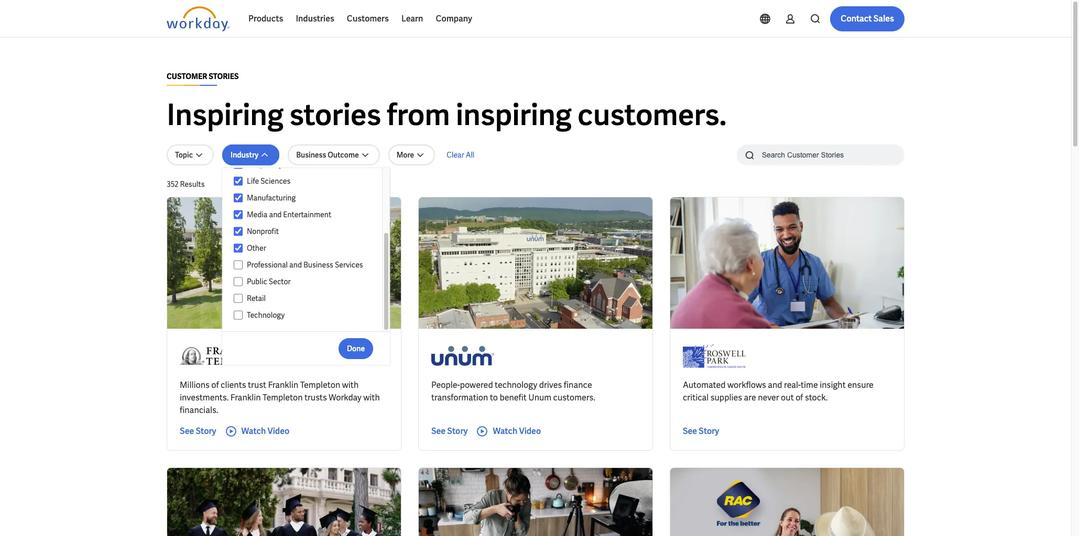 Task type: describe. For each thing, give the bounding box(es) containing it.
all
[[466, 150, 475, 160]]

retail link
[[243, 293, 372, 305]]

business inside button
[[296, 150, 326, 160]]

customer stories
[[167, 72, 239, 81]]

products button
[[242, 6, 290, 31]]

technology
[[495, 380, 538, 391]]

products
[[249, 13, 283, 24]]

sector
[[269, 277, 291, 287]]

industries
[[296, 13, 334, 24]]

see for people-powered technology drives finance transformation to benefit unum customers.
[[432, 426, 446, 437]]

life sciences link
[[243, 175, 372, 188]]

sciences
[[261, 177, 291, 186]]

nonprofit
[[247, 227, 279, 236]]

1 horizontal spatial with
[[363, 393, 380, 404]]

more
[[397, 150, 414, 160]]

customer
[[167, 72, 207, 81]]

of inside automated workflows and real-time insight ensure critical supplies are never out of stock.
[[796, 393, 804, 404]]

public sector link
[[243, 276, 372, 288]]

customers
[[347, 13, 389, 24]]

clients
[[221, 380, 246, 391]]

story for people-powered technology drives finance transformation to benefit unum customers.
[[447, 426, 468, 437]]

manufacturing
[[247, 193, 296, 203]]

are
[[744, 393, 757, 404]]

services
[[335, 261, 363, 270]]

to
[[490, 393, 498, 404]]

powered
[[460, 380, 493, 391]]

results
[[180, 180, 205, 189]]

millions
[[180, 380, 210, 391]]

contact sales
[[841, 13, 895, 24]]

automated workflows and real-time insight ensure critical supplies are never out of stock.
[[683, 380, 874, 404]]

0 horizontal spatial franklin
[[231, 393, 261, 404]]

done
[[347, 344, 365, 354]]

go to the homepage image
[[167, 6, 230, 31]]

trusts
[[305, 393, 327, 404]]

learn button
[[395, 6, 430, 31]]

unum image
[[432, 342, 494, 371]]

see story for millions of clients trust franklin templeton with investments. franklin templeton trusts workday with financials.
[[180, 426, 216, 437]]

people-
[[432, 380, 460, 391]]

drives
[[539, 380, 562, 391]]

franklin templeton companies, llc image
[[180, 342, 272, 371]]

professional and business services
[[247, 261, 363, 270]]

professional and business services link
[[243, 259, 372, 272]]

0 vertical spatial customers.
[[578, 96, 727, 134]]

hospitality
[[247, 160, 283, 169]]

contact
[[841, 13, 872, 24]]

and for media
[[269, 210, 282, 220]]

contact sales link
[[831, 6, 905, 31]]

video for franklin
[[268, 426, 290, 437]]

stock.
[[805, 393, 828, 404]]

financials.
[[180, 405, 218, 416]]

media and entertainment
[[247, 210, 332, 220]]

1 vertical spatial templeton
[[263, 393, 303, 404]]

trust
[[248, 380, 266, 391]]

industry button
[[222, 145, 280, 166]]

automated
[[683, 380, 726, 391]]

clear all
[[447, 150, 475, 160]]

stories
[[290, 96, 381, 134]]

352
[[167, 180, 178, 189]]

story for millions of clients trust franklin templeton with investments. franklin templeton trusts workday with financials.
[[196, 426, 216, 437]]

people-powered technology drives finance transformation to benefit unum customers.
[[432, 380, 596, 404]]

inspiring stories from inspiring customers.
[[167, 96, 727, 134]]

customers. inside the people-powered technology drives finance transformation to benefit unum customers.
[[554, 393, 596, 404]]

technology
[[247, 311, 285, 320]]

ensure
[[848, 380, 874, 391]]

352 results
[[167, 180, 205, 189]]

real-
[[784, 380, 801, 391]]

watch for franklin
[[241, 426, 266, 437]]

see for millions of clients trust franklin templeton with investments. franklin templeton trusts workday with financials.
[[180, 426, 194, 437]]

1 horizontal spatial franklin
[[268, 380, 298, 391]]

clear all button
[[444, 145, 478, 166]]

nonprofit link
[[243, 225, 372, 238]]

roswell park comprehensive cancer center (roswell park cancer institute) image
[[683, 342, 746, 371]]

unum
[[529, 393, 552, 404]]

inspiring
[[167, 96, 284, 134]]



Task type: locate. For each thing, give the bounding box(es) containing it.
hospitality link
[[243, 158, 372, 171]]

story
[[196, 426, 216, 437], [447, 426, 468, 437], [699, 426, 720, 437]]

never
[[758, 393, 780, 404]]

see story down transformation on the bottom left
[[432, 426, 468, 437]]

2 see story link from the left
[[432, 426, 468, 438]]

see story down critical
[[683, 426, 720, 437]]

and down 'manufacturing'
[[269, 210, 282, 220]]

0 horizontal spatial video
[[268, 426, 290, 437]]

1 horizontal spatial video
[[519, 426, 541, 437]]

franklin down trust
[[231, 393, 261, 404]]

see story link down transformation on the bottom left
[[432, 426, 468, 438]]

from
[[387, 96, 450, 134]]

0 vertical spatial templeton
[[300, 380, 340, 391]]

finance
[[564, 380, 592, 391]]

0 horizontal spatial story
[[196, 426, 216, 437]]

transformation
[[432, 393, 488, 404]]

see story for people-powered technology drives finance transformation to benefit unum customers.
[[432, 426, 468, 437]]

None checkbox
[[234, 177, 243, 186], [234, 193, 243, 203], [234, 227, 243, 236], [234, 244, 243, 253], [234, 261, 243, 270], [234, 311, 243, 320], [234, 177, 243, 186], [234, 193, 243, 203], [234, 227, 243, 236], [234, 244, 243, 253], [234, 261, 243, 270], [234, 311, 243, 320]]

insight
[[820, 380, 846, 391]]

1 vertical spatial customers.
[[554, 393, 596, 404]]

1 horizontal spatial and
[[290, 261, 302, 270]]

time
[[801, 380, 818, 391]]

0 horizontal spatial with
[[342, 380, 359, 391]]

1 horizontal spatial story
[[447, 426, 468, 437]]

inspiring
[[456, 96, 572, 134]]

business outcome
[[296, 150, 359, 160]]

benefit
[[500, 393, 527, 404]]

watch for unum
[[493, 426, 518, 437]]

supplies
[[711, 393, 743, 404]]

2 horizontal spatial story
[[699, 426, 720, 437]]

1 story from the left
[[196, 426, 216, 437]]

with right workday
[[363, 393, 380, 404]]

2 vertical spatial and
[[768, 380, 783, 391]]

see story link
[[180, 426, 216, 438], [432, 426, 468, 438], [683, 426, 720, 438]]

business up 'life sciences' link
[[296, 150, 326, 160]]

life sciences
[[247, 177, 291, 186]]

see story link down financials.
[[180, 426, 216, 438]]

with up workday
[[342, 380, 359, 391]]

of
[[211, 380, 219, 391], [796, 393, 804, 404]]

workflows
[[728, 380, 767, 391]]

life
[[247, 177, 259, 186]]

0 horizontal spatial watch video link
[[225, 426, 290, 438]]

stories
[[209, 72, 239, 81]]

see down transformation on the bottom left
[[432, 426, 446, 437]]

1 horizontal spatial see story
[[432, 426, 468, 437]]

story down transformation on the bottom left
[[447, 426, 468, 437]]

and up never
[[768, 380, 783, 391]]

more button
[[388, 145, 435, 166]]

customers.
[[578, 96, 727, 134], [554, 393, 596, 404]]

1 video from the left
[[268, 426, 290, 437]]

watch video link for franklin
[[225, 426, 290, 438]]

see down financials.
[[180, 426, 194, 437]]

0 horizontal spatial see
[[180, 426, 194, 437]]

learn
[[402, 13, 423, 24]]

media and entertainment link
[[243, 209, 372, 221]]

professional
[[247, 261, 288, 270]]

technology link
[[243, 309, 372, 322]]

1 horizontal spatial watch video link
[[476, 426, 541, 438]]

0 horizontal spatial watch
[[241, 426, 266, 437]]

1 vertical spatial franklin
[[231, 393, 261, 404]]

business up the public sector link
[[304, 261, 333, 270]]

0 vertical spatial and
[[269, 210, 282, 220]]

1 vertical spatial with
[[363, 393, 380, 404]]

other link
[[243, 242, 372, 255]]

1 see story from the left
[[180, 426, 216, 437]]

templeton
[[300, 380, 340, 391], [263, 393, 303, 404]]

done button
[[339, 338, 373, 359]]

watch video down benefit
[[493, 426, 541, 437]]

0 horizontal spatial of
[[211, 380, 219, 391]]

manufacturing link
[[243, 192, 372, 205]]

media
[[247, 210, 268, 220]]

2 watch video link from the left
[[476, 426, 541, 438]]

2 see story from the left
[[432, 426, 468, 437]]

0 horizontal spatial and
[[269, 210, 282, 220]]

1 vertical spatial of
[[796, 393, 804, 404]]

out
[[781, 393, 794, 404]]

2 watch from the left
[[493, 426, 518, 437]]

video for unum
[[519, 426, 541, 437]]

watch
[[241, 426, 266, 437], [493, 426, 518, 437]]

2 horizontal spatial see story
[[683, 426, 720, 437]]

see down critical
[[683, 426, 697, 437]]

1 watch video link from the left
[[225, 426, 290, 438]]

2 horizontal spatial see
[[683, 426, 697, 437]]

franklin
[[268, 380, 298, 391], [231, 393, 261, 404]]

watch video
[[241, 426, 290, 437], [493, 426, 541, 437]]

and for professional
[[290, 261, 302, 270]]

watch video link for unum
[[476, 426, 541, 438]]

0 vertical spatial business
[[296, 150, 326, 160]]

and
[[269, 210, 282, 220], [290, 261, 302, 270], [768, 380, 783, 391]]

1 horizontal spatial see
[[432, 426, 446, 437]]

of up investments.
[[211, 380, 219, 391]]

sales
[[874, 13, 895, 24]]

1 see story link from the left
[[180, 426, 216, 438]]

entertainment
[[283, 210, 332, 220]]

2 story from the left
[[447, 426, 468, 437]]

0 vertical spatial with
[[342, 380, 359, 391]]

retail
[[247, 294, 266, 304]]

0 horizontal spatial see story
[[180, 426, 216, 437]]

and up the public sector link
[[290, 261, 302, 270]]

video down millions of clients trust franklin templeton with investments. franklin templeton trusts workday with financials.
[[268, 426, 290, 437]]

watch down millions of clients trust franklin templeton with investments. franklin templeton trusts workday with financials.
[[241, 426, 266, 437]]

industry
[[231, 150, 259, 160]]

with
[[342, 380, 359, 391], [363, 393, 380, 404]]

3 story from the left
[[699, 426, 720, 437]]

1 vertical spatial and
[[290, 261, 302, 270]]

templeton down trust
[[263, 393, 303, 404]]

see story down financials.
[[180, 426, 216, 437]]

watch down benefit
[[493, 426, 518, 437]]

1 horizontal spatial see story link
[[432, 426, 468, 438]]

see story link down critical
[[683, 426, 720, 438]]

of right the out
[[796, 393, 804, 404]]

Search Customer Stories text field
[[756, 146, 885, 164]]

business
[[296, 150, 326, 160], [304, 261, 333, 270]]

2 horizontal spatial see story link
[[683, 426, 720, 438]]

video down unum on the bottom
[[519, 426, 541, 437]]

franklin right trust
[[268, 380, 298, 391]]

watch video link down benefit
[[476, 426, 541, 438]]

other
[[247, 244, 266, 253]]

templeton up trusts
[[300, 380, 340, 391]]

2 see from the left
[[432, 426, 446, 437]]

1 horizontal spatial watch
[[493, 426, 518, 437]]

2 watch video from the left
[[493, 426, 541, 437]]

customers button
[[341, 6, 395, 31]]

1 watch video from the left
[[241, 426, 290, 437]]

see story link for people-powered technology drives finance transformation to benefit unum customers.
[[432, 426, 468, 438]]

company
[[436, 13, 472, 24]]

watch video down millions of clients trust franklin templeton with investments. franklin templeton trusts workday with financials.
[[241, 426, 290, 437]]

industries button
[[290, 6, 341, 31]]

company button
[[430, 6, 479, 31]]

workday
[[329, 393, 362, 404]]

1 horizontal spatial of
[[796, 393, 804, 404]]

0 horizontal spatial see story link
[[180, 426, 216, 438]]

watch video for unum
[[493, 426, 541, 437]]

story down critical
[[699, 426, 720, 437]]

0 horizontal spatial watch video
[[241, 426, 290, 437]]

0 vertical spatial franklin
[[268, 380, 298, 391]]

watch video link
[[225, 426, 290, 438], [476, 426, 541, 438]]

3 see story link from the left
[[683, 426, 720, 438]]

see story link for millions of clients trust franklin templeton with investments. franklin templeton trusts workday with financials.
[[180, 426, 216, 438]]

1 see from the left
[[180, 426, 194, 437]]

of inside millions of clients trust franklin templeton with investments. franklin templeton trusts workday with financials.
[[211, 380, 219, 391]]

watch video link down millions of clients trust franklin templeton with investments. franklin templeton trusts workday with financials.
[[225, 426, 290, 438]]

1 watch from the left
[[241, 426, 266, 437]]

millions of clients trust franklin templeton with investments. franklin templeton trusts workday with financials.
[[180, 380, 380, 416]]

public sector
[[247, 277, 291, 287]]

and inside automated workflows and real-time insight ensure critical supplies are never out of stock.
[[768, 380, 783, 391]]

see story
[[180, 426, 216, 437], [432, 426, 468, 437], [683, 426, 720, 437]]

outcome
[[328, 150, 359, 160]]

critical
[[683, 393, 709, 404]]

topic
[[175, 150, 193, 160]]

2 video from the left
[[519, 426, 541, 437]]

3 see story from the left
[[683, 426, 720, 437]]

public
[[247, 277, 267, 287]]

clear
[[447, 150, 464, 160]]

see
[[180, 426, 194, 437], [432, 426, 446, 437], [683, 426, 697, 437]]

None checkbox
[[234, 160, 243, 169], [234, 210, 243, 220], [234, 277, 243, 287], [234, 294, 243, 304], [234, 160, 243, 169], [234, 210, 243, 220], [234, 277, 243, 287], [234, 294, 243, 304]]

story down financials.
[[196, 426, 216, 437]]

watch video for franklin
[[241, 426, 290, 437]]

3 see from the left
[[683, 426, 697, 437]]

investments.
[[180, 393, 229, 404]]

0 vertical spatial of
[[211, 380, 219, 391]]

1 horizontal spatial watch video
[[493, 426, 541, 437]]

topic button
[[167, 145, 214, 166]]

video
[[268, 426, 290, 437], [519, 426, 541, 437]]

1 vertical spatial business
[[304, 261, 333, 270]]

2 horizontal spatial and
[[768, 380, 783, 391]]

business outcome button
[[288, 145, 380, 166]]



Task type: vqa. For each thing, say whether or not it's contained in the screenshot.
list corresponding to Learn
no



